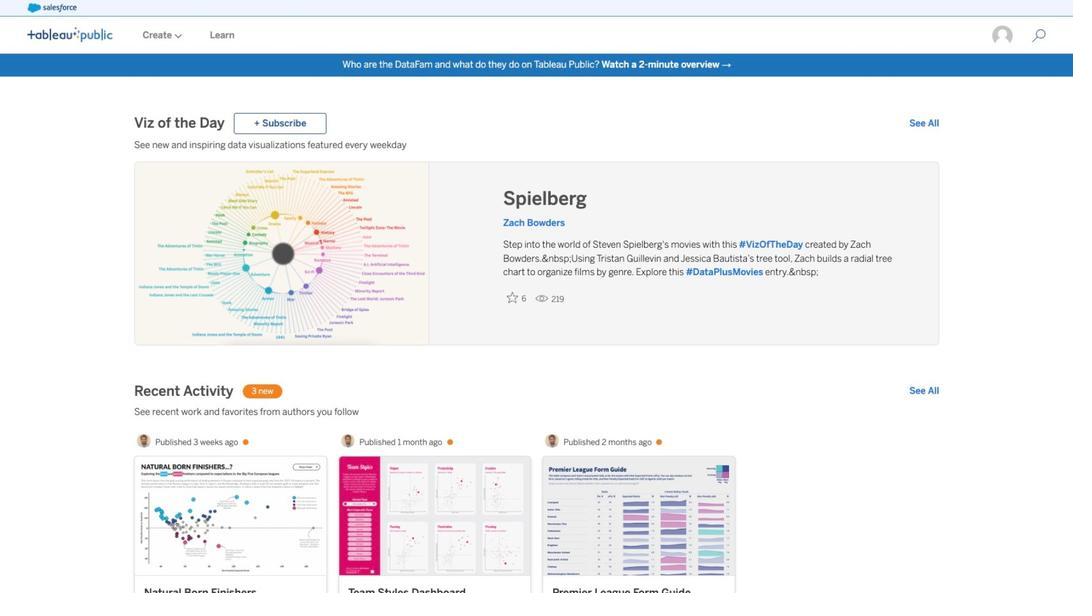 Task type: vqa. For each thing, say whether or not it's contained in the screenshot.
Viz of the Day HEADING
yes



Task type: locate. For each thing, give the bounding box(es) containing it.
2 workbook thumbnail image from the left
[[339, 457, 530, 576]]

0 horizontal spatial workbook thumbnail image
[[135, 457, 326, 576]]

1 horizontal spatial workbook thumbnail image
[[339, 457, 530, 576]]

3 ben norland image from the left
[[545, 434, 559, 448]]

see all viz of the day element
[[909, 117, 939, 131]]

1 horizontal spatial ben norland image
[[341, 434, 355, 448]]

go to search image
[[1018, 29, 1060, 43]]

2 horizontal spatial ben norland image
[[545, 434, 559, 448]]

3 workbook thumbnail image from the left
[[543, 457, 734, 576]]

create image
[[172, 34, 182, 38]]

1 workbook thumbnail image from the left
[[135, 457, 326, 576]]

workbook thumbnail image for 2nd ben norland image from the left
[[339, 457, 530, 576]]

1 ben norland image from the left
[[137, 434, 151, 448]]

2 horizontal spatial workbook thumbnail image
[[543, 457, 734, 576]]

see recent work and favorites from authors you follow element
[[134, 406, 939, 419]]

Add Favorite button
[[503, 289, 531, 307]]

workbook thumbnail image
[[135, 457, 326, 576], [339, 457, 530, 576], [543, 457, 734, 576]]

ben norland image
[[137, 434, 151, 448], [341, 434, 355, 448], [545, 434, 559, 448]]

0 horizontal spatial ben norland image
[[137, 434, 151, 448]]



Task type: describe. For each thing, give the bounding box(es) containing it.
see all recent activity element
[[909, 385, 939, 399]]

gary.orlando image
[[992, 25, 1014, 47]]

salesforce logo image
[[28, 3, 77, 13]]

workbook thumbnail image for 1st ben norland image from the left
[[135, 457, 326, 576]]

see new and inspiring data visualizations featured every weekday element
[[134, 139, 939, 153]]

workbook thumbnail image for first ben norland image from the right
[[543, 457, 734, 576]]

tableau public viz of the day image
[[135, 162, 429, 346]]

recent activity heading
[[134, 383, 233, 401]]

2 ben norland image from the left
[[341, 434, 355, 448]]

logo image
[[28, 27, 113, 42]]

add favorite image
[[507, 292, 518, 304]]

viz of the day heading
[[134, 115, 225, 133]]



